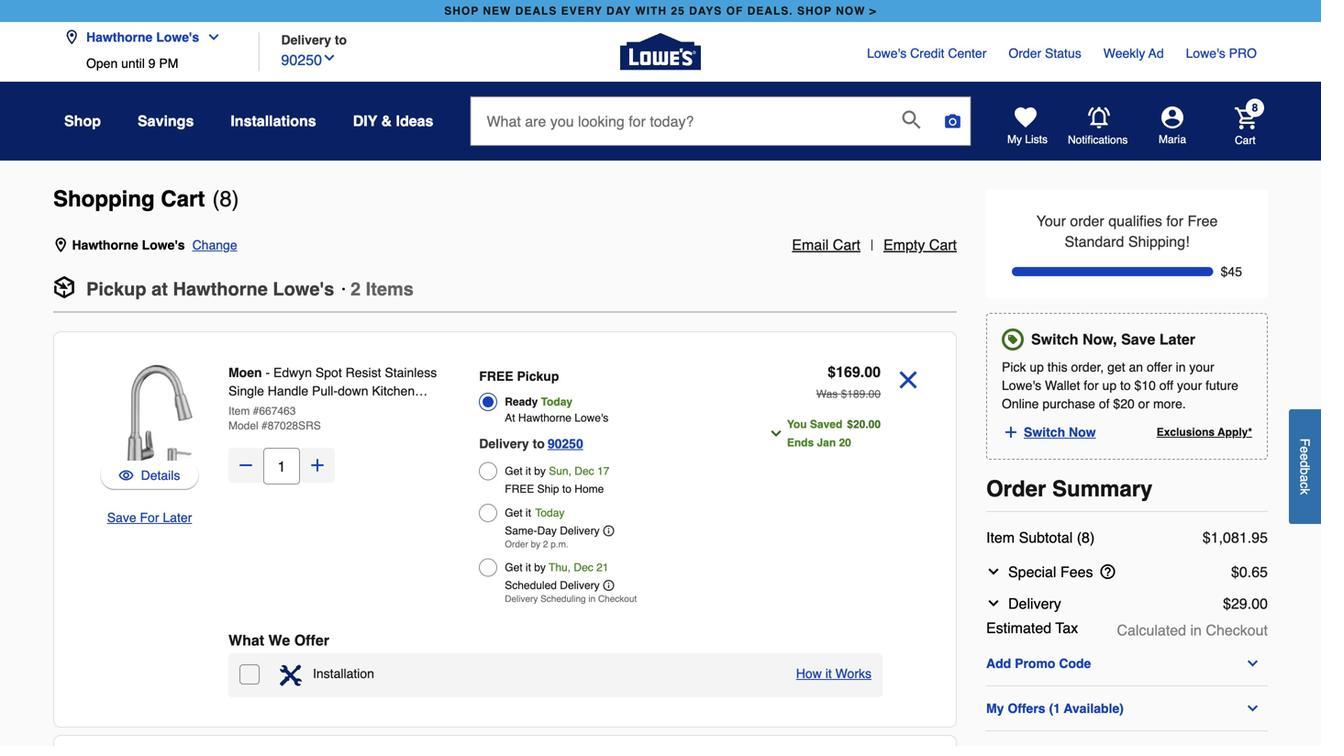 Task type: vqa. For each thing, say whether or not it's contained in the screenshot.
leftmost 90250 button
yes



Task type: locate. For each thing, give the bounding box(es) containing it.
item left subtotal
[[987, 529, 1015, 546]]

it for get it today
[[526, 507, 531, 520]]

pickup
[[86, 279, 146, 300], [517, 369, 559, 384]]

lowe's up 17 in the bottom left of the page
[[575, 412, 609, 425]]

shop
[[64, 112, 101, 129]]

item inside item #667463 model #87028srs
[[229, 405, 250, 418]]

0 vertical spatial item
[[229, 405, 250, 418]]

1 horizontal spatial for
[[1167, 213, 1184, 229]]

$ for $ 29 .00
[[1224, 595, 1232, 612]]

shop left now
[[798, 5, 832, 17]]

a
[[1298, 475, 1313, 482]]

today up at hawthorne lowe's
[[541, 396, 573, 408]]

0 horizontal spatial save
[[107, 510, 136, 525]]

$ 169 .00 was $ 189 .00
[[817, 364, 881, 401]]

dec left 21
[[574, 561, 594, 574]]

0 horizontal spatial for
[[1084, 378, 1099, 393]]

$ up was
[[828, 364, 836, 380]]

dec up home
[[575, 465, 594, 478]]

it for how it works
[[826, 666, 832, 681]]

chevron down image left special
[[987, 565, 1001, 579]]

edwyn
[[274, 365, 312, 380]]

pro
[[1230, 46, 1258, 61]]

chevron down image left you
[[769, 426, 784, 441]]

info image
[[604, 526, 615, 537]]

1 vertical spatial chevron down image
[[1246, 701, 1261, 716]]

credit
[[911, 46, 945, 61]]

new
[[483, 5, 512, 17]]

by left thu,
[[534, 561, 546, 574]]

$ down "$ 0 . 65"
[[1224, 595, 1232, 612]]

0 vertical spatial 20
[[854, 418, 866, 431]]

get
[[1108, 360, 1126, 374]]

your up future
[[1190, 360, 1215, 374]]

90250 down delivery to
[[281, 51, 322, 68]]

shop left the new
[[444, 5, 479, 17]]

0 horizontal spatial 2
[[351, 279, 361, 300]]

1 horizontal spatial 8
[[1253, 101, 1259, 114]]

it up same-
[[526, 507, 531, 520]]

0 vertical spatial up
[[1030, 360, 1045, 374]]

1 get from the top
[[505, 465, 523, 478]]

cart for shopping cart ( 8 )
[[161, 186, 205, 212]]

every
[[561, 5, 603, 17]]

0 horizontal spatial later
[[163, 510, 192, 525]]

1 horizontal spatial checkout
[[1207, 622, 1269, 639]]

.00 down 189
[[866, 418, 881, 431]]

minus image
[[237, 456, 255, 475]]

for down order,
[[1084, 378, 1099, 393]]

lists
[[1026, 133, 1048, 146]]

it inside button
[[826, 666, 832, 681]]

1 vertical spatial 90250
[[548, 436, 584, 451]]

cart right the empty
[[930, 236, 957, 253]]

1 vertical spatial .
[[1248, 563, 1252, 580]]

0 vertical spatial switch
[[1032, 331, 1079, 348]]

now
[[836, 5, 866, 17]]

later up offer at the right of page
[[1160, 331, 1196, 348]]

1 vertical spatial switch
[[1024, 425, 1066, 440]]

order for order summary
[[987, 476, 1047, 501]]

lowe's left credit
[[868, 46, 907, 61]]

1 horizontal spatial 20
[[854, 418, 866, 431]]

included
[[290, 420, 339, 435]]

edwyn spot resist stainless single handle pull-down kitchen faucet with deck plate and soap dispenser included
[[229, 365, 437, 435]]

checkout down "29"
[[1207, 622, 1269, 639]]

90250 down at hawthorne lowe's
[[548, 436, 584, 451]]

0 vertical spatial 90250 button
[[281, 47, 337, 71]]

location image
[[53, 238, 68, 252]]

by down the day
[[531, 539, 541, 550]]

cart right email on the top of the page
[[833, 236, 861, 253]]

. up "$ 0 . 65"
[[1248, 529, 1252, 546]]

in right "scheduling"
[[589, 594, 596, 604]]

for up shipping!
[[1167, 213, 1184, 229]]

lowe's home improvement cart image
[[1236, 107, 1258, 129]]

0 vertical spatial get
[[505, 465, 523, 478]]

it up 'scheduled'
[[526, 561, 531, 574]]

hawthorne down ready today
[[519, 412, 572, 425]]

1 horizontal spatial 2
[[543, 539, 548, 550]]

(
[[212, 186, 220, 212]]

order for order by 2 p.m.
[[505, 539, 529, 550]]

0 vertical spatial checkout
[[598, 594, 637, 604]]

camera image
[[944, 112, 962, 130]]

add promo code link
[[987, 656, 1269, 671]]

lowe's up 'pm'
[[156, 30, 199, 45]]

shop new deals every day with 25 days of deals. shop now >
[[444, 5, 877, 17]]

pickup at hawthorne lowe's
[[86, 279, 334, 300]]

1 vertical spatial my
[[987, 701, 1005, 716]]

delivery for delivery to 90250
[[479, 436, 529, 451]]

switch for switch now, save later
[[1032, 331, 1079, 348]]

save left for
[[107, 510, 136, 525]]

standard
[[1065, 233, 1125, 250]]

shopping
[[53, 186, 155, 212]]

ready
[[505, 396, 538, 408]]

special fees tooltip
[[1101, 565, 1124, 579]]

0 horizontal spatial my
[[987, 701, 1005, 716]]

pickup up ready today
[[517, 369, 559, 384]]

$10
[[1135, 378, 1157, 393]]

up up of
[[1103, 378, 1117, 393]]

item for item #667463 model #87028srs
[[229, 405, 250, 418]]

empty cart
[[884, 236, 957, 253]]

later right for
[[163, 510, 192, 525]]

1 shop from the left
[[444, 5, 479, 17]]

lowe's
[[156, 30, 199, 45], [868, 46, 907, 61], [1187, 46, 1226, 61], [142, 238, 185, 252], [273, 279, 334, 300], [1002, 378, 1042, 393], [575, 412, 609, 425]]

20 down 189
[[854, 418, 866, 431]]

0 horizontal spatial item
[[229, 405, 250, 418]]

item up model
[[229, 405, 250, 418]]

b
[[1298, 468, 1313, 475]]

f
[[1298, 438, 1313, 446]]

chevron down image
[[322, 50, 337, 65], [769, 426, 784, 441], [987, 565, 1001, 579], [987, 596, 1001, 611], [1246, 656, 1261, 671]]

0 vertical spatial dec
[[575, 465, 594, 478]]

how it works button
[[797, 665, 872, 683]]

0 vertical spatial your
[[1190, 360, 1215, 374]]

single
[[229, 384, 264, 398]]

hawthorne up open until 9 pm
[[86, 30, 153, 45]]

get for get it by sun, dec 17
[[505, 465, 523, 478]]

lowe's up online
[[1002, 378, 1042, 393]]

1 vertical spatial 90250 button
[[548, 433, 584, 455]]

1 vertical spatial up
[[1103, 378, 1117, 393]]

lowe's left pro
[[1187, 46, 1226, 61]]

hawthorne
[[86, 30, 153, 45], [72, 238, 138, 252], [173, 279, 268, 300], [519, 412, 572, 425]]

get for get it by thu, dec 21
[[505, 561, 523, 574]]

90250 inside option group
[[548, 436, 584, 451]]

delivery up installations
[[281, 33, 331, 47]]

open
[[86, 56, 118, 71]]

remove item image
[[892, 364, 925, 397]]

order left the status
[[1009, 46, 1042, 61]]

with
[[271, 402, 294, 417]]

0 vertical spatial pickup
[[86, 279, 146, 300]]

$
[[828, 364, 836, 380], [841, 388, 848, 401], [848, 418, 854, 431], [1203, 529, 1211, 546], [1232, 563, 1240, 580], [1224, 595, 1232, 612]]

f e e d b a c k
[[1298, 438, 1313, 495]]

8 up change
[[220, 186, 232, 212]]

order down same-
[[505, 539, 529, 550]]

ready today
[[505, 396, 573, 408]]

delivery up estimated tax
[[1009, 595, 1062, 612]]

2 vertical spatial in
[[1191, 622, 1202, 639]]

$ for $ 1,081 . 95
[[1203, 529, 1211, 546]]

pm
[[159, 56, 178, 71]]

it right how
[[826, 666, 832, 681]]

. up "$ 29 .00"
[[1248, 563, 1252, 580]]

in right offer at the right of page
[[1176, 360, 1187, 374]]

0 vertical spatial 2
[[351, 279, 361, 300]]

spot
[[316, 365, 342, 380]]

in inside option group
[[589, 594, 596, 604]]

0 horizontal spatial shop
[[444, 5, 479, 17]]

0 horizontal spatial in
[[589, 594, 596, 604]]

65
[[1252, 563, 1269, 580]]

0 vertical spatial my
[[1008, 133, 1023, 146]]

1 vertical spatial dec
[[574, 561, 594, 574]]

offers
[[1008, 701, 1046, 716]]

order up item subtotal (8)
[[987, 476, 1047, 501]]

pickup inside option group
[[517, 369, 559, 384]]

1 . from the top
[[1248, 529, 1252, 546]]

1 horizontal spatial pickup
[[517, 369, 559, 384]]

pickup image
[[53, 276, 75, 298]]

2 inside option group
[[543, 539, 548, 550]]

free up get it today
[[505, 483, 534, 496]]

in
[[1176, 360, 1187, 374], [589, 594, 596, 604], [1191, 622, 1202, 639]]

today up same-day delivery
[[536, 507, 565, 520]]

installation
[[313, 666, 374, 681]]

delivery down 'at'
[[479, 436, 529, 451]]

0 vertical spatial free
[[479, 369, 514, 384]]

order inside option group
[[505, 539, 529, 550]]

2 vertical spatial order
[[505, 539, 529, 550]]

0 vertical spatial in
[[1176, 360, 1187, 374]]

in right "calculated"
[[1191, 622, 1202, 639]]

qualifies
[[1109, 213, 1163, 229]]

#87028srs
[[262, 420, 321, 432]]

None search field
[[470, 96, 972, 163]]

1 vertical spatial later
[[163, 510, 192, 525]]

lowe's home improvement notification center image
[[1089, 107, 1111, 129]]

2 get from the top
[[505, 507, 523, 520]]

.00 left the remove item icon
[[866, 388, 881, 401]]

more.
[[1154, 396, 1187, 411]]

lowe's inside option group
[[575, 412, 609, 425]]

90250 button down at hawthorne lowe's
[[548, 433, 584, 455]]

0 vertical spatial by
[[534, 465, 546, 478]]

1 vertical spatial checkout
[[1207, 622, 1269, 639]]

switch
[[1032, 331, 1079, 348], [1024, 425, 1066, 440]]

delivery down 'scheduled'
[[505, 594, 538, 604]]

$ left 95
[[1203, 529, 1211, 546]]

1 vertical spatial pickup
[[517, 369, 559, 384]]

it down delivery to 90250
[[526, 465, 531, 478]]

1 vertical spatial get
[[505, 507, 523, 520]]

hawthorne down change
[[173, 279, 268, 300]]

dec
[[575, 465, 594, 478], [574, 561, 594, 574]]

code
[[1060, 656, 1092, 671]]

1 horizontal spatial shop
[[798, 5, 832, 17]]

shop
[[444, 5, 479, 17], [798, 5, 832, 17]]

it for get it by thu, dec 21
[[526, 561, 531, 574]]

chevron down image
[[199, 30, 221, 45], [1246, 701, 1261, 716]]

free
[[1188, 213, 1218, 229]]

1 vertical spatial order
[[987, 476, 1047, 501]]

0 horizontal spatial checkout
[[598, 594, 637, 604]]

$ 0 . 65
[[1232, 563, 1269, 580]]

e up "d"
[[1298, 446, 1313, 453]]

1 vertical spatial in
[[589, 594, 596, 604]]

it for get it by sun, dec 17
[[526, 465, 531, 478]]

lowe's credit center
[[868, 46, 987, 61]]

installations
[[231, 112, 316, 129]]

2 horizontal spatial in
[[1191, 622, 1202, 639]]

1 horizontal spatial in
[[1176, 360, 1187, 374]]

get up 'scheduled'
[[505, 561, 523, 574]]

cart left the (
[[161, 186, 205, 212]]

save up an
[[1122, 331, 1156, 348]]

order status
[[1009, 46, 1082, 61]]

order,
[[1072, 360, 1105, 374]]

1 horizontal spatial 90250 button
[[548, 433, 584, 455]]

you
[[787, 418, 807, 431]]

1 horizontal spatial my
[[1008, 133, 1023, 146]]

2 items
[[351, 279, 414, 300]]

0 horizontal spatial 8
[[220, 186, 232, 212]]

your right off
[[1178, 378, 1203, 393]]

free for free ship to home
[[505, 483, 534, 496]]

deals
[[516, 5, 558, 17]]

0 horizontal spatial chevron down image
[[199, 30, 221, 45]]

pick up this order, get an offer in your lowe's wallet for up to $10 off your future online purchase of $20 or more.
[[1002, 360, 1239, 411]]

2 . from the top
[[1248, 563, 1252, 580]]

1 vertical spatial 20
[[839, 436, 852, 449]]

switch up this
[[1032, 331, 1079, 348]]

0 vertical spatial for
[[1167, 213, 1184, 229]]

0 vertical spatial .
[[1248, 529, 1252, 546]]

get down delivery to 90250
[[505, 465, 523, 478]]

1 vertical spatial 2
[[543, 539, 548, 550]]

2 right bullet image
[[351, 279, 361, 300]]

notifications
[[1069, 133, 1129, 146]]

20 right 'jan'
[[839, 436, 852, 449]]

cart for email cart
[[833, 236, 861, 253]]

pickup left at
[[86, 279, 146, 300]]

delivery for delivery scheduling in checkout
[[505, 594, 538, 604]]

dispenser
[[229, 420, 286, 435]]

$ right the saved
[[848, 418, 854, 431]]

2 shop from the left
[[798, 5, 832, 17]]

item for item subtotal (8)
[[987, 529, 1015, 546]]

0 vertical spatial chevron down image
[[199, 30, 221, 45]]

it
[[526, 465, 531, 478], [526, 507, 531, 520], [526, 561, 531, 574], [826, 666, 832, 681]]

lowe's home improvement lists image
[[1015, 106, 1037, 129]]

8 down pro
[[1253, 101, 1259, 114]]

0 vertical spatial 90250
[[281, 51, 322, 68]]

2 vertical spatial by
[[534, 561, 546, 574]]

25
[[671, 5, 685, 17]]

order
[[1071, 213, 1105, 229]]

free pickup
[[479, 369, 559, 384]]

3 get from the top
[[505, 561, 523, 574]]

fees
[[1061, 563, 1094, 580]]

empty
[[884, 236, 926, 253]]

e up b
[[1298, 453, 1313, 461]]

free up ready
[[479, 369, 514, 384]]

90250 button up installations
[[281, 47, 337, 71]]

free for free pickup
[[479, 369, 514, 384]]

1 vertical spatial save
[[107, 510, 136, 525]]

dec for 21
[[574, 561, 594, 574]]

switch right plus image at the bottom right of the page
[[1024, 425, 1066, 440]]

switch inside "button"
[[1024, 425, 1066, 440]]

1 vertical spatial item
[[987, 529, 1015, 546]]

0 vertical spatial order
[[1009, 46, 1042, 61]]

1 horizontal spatial save
[[1122, 331, 1156, 348]]

checkout down info icon
[[598, 594, 637, 604]]

pull-
[[312, 384, 338, 398]]

0 vertical spatial 8
[[1253, 101, 1259, 114]]

1 vertical spatial for
[[1084, 378, 1099, 393]]

until
[[121, 56, 145, 71]]

calculated in checkout
[[1118, 622, 1269, 639]]

by up 'ship'
[[534, 465, 546, 478]]

)
[[232, 186, 239, 212]]

chevron down image down delivery to
[[322, 50, 337, 65]]

0 vertical spatial later
[[1160, 331, 1196, 348]]

checkout
[[598, 594, 637, 604], [1207, 622, 1269, 639]]

.00 up 189
[[861, 364, 881, 380]]

delivery to
[[281, 33, 347, 47]]

1 vertical spatial 8
[[220, 186, 232, 212]]

special
[[1009, 563, 1057, 580]]

e
[[1298, 446, 1313, 453], [1298, 453, 1313, 461]]

edwyn spot resist stainless single handle pull-down kitchen faucet with deck plate and soap dispenser included image
[[84, 362, 216, 494]]

info image
[[604, 580, 615, 591]]

delivery for delivery
[[1009, 595, 1062, 612]]

get up same-
[[505, 507, 523, 520]]

details
[[141, 468, 180, 483]]

works
[[836, 666, 872, 681]]

calculated
[[1118, 622, 1187, 639]]

my for my offers (1 available)
[[987, 701, 1005, 716]]

order status link
[[1009, 44, 1082, 62]]

lowe's left bullet image
[[273, 279, 334, 300]]

location image
[[64, 30, 79, 45]]

lowe's up at
[[142, 238, 185, 252]]

cart down lowe's home improvement cart image
[[1236, 134, 1256, 147]]

0 vertical spatial save
[[1122, 331, 1156, 348]]

my left offers
[[987, 701, 1005, 716]]

my left lists at top
[[1008, 133, 1023, 146]]

option group containing free pickup
[[479, 364, 734, 610]]

to inside pick up this order, get an offer in your lowe's wallet for up to $10 off your future online purchase of $20 or more.
[[1121, 378, 1132, 393]]

1 horizontal spatial item
[[987, 529, 1015, 546]]

ends
[[787, 436, 814, 449]]

$ left 65
[[1232, 563, 1240, 580]]

delivery up p.m.
[[560, 525, 600, 537]]

1 horizontal spatial 90250
[[548, 436, 584, 451]]

.00 inside you saved $ 20 .00 ends jan 20
[[866, 418, 881, 431]]

option group
[[479, 364, 734, 610]]

2 vertical spatial get
[[505, 561, 523, 574]]

0 horizontal spatial 20
[[839, 436, 852, 449]]

1 vertical spatial free
[[505, 483, 534, 496]]

1 horizontal spatial chevron down image
[[1246, 701, 1261, 716]]

2 down the day
[[543, 539, 548, 550]]

order summary
[[987, 476, 1153, 501]]

up left this
[[1030, 360, 1045, 374]]



Task type: describe. For each thing, give the bounding box(es) containing it.
lowe's inside pick up this order, get an offer in your lowe's wallet for up to $10 off your future online purchase of $20 or more.
[[1002, 378, 1042, 393]]

for
[[140, 510, 159, 525]]

$ inside you saved $ 20 .00 ends jan 20
[[848, 418, 854, 431]]

0 horizontal spatial pickup
[[86, 279, 146, 300]]

switch for switch now
[[1024, 425, 1066, 440]]

future
[[1206, 378, 1239, 393]]

weekly ad link
[[1104, 44, 1165, 62]]

maria button
[[1129, 106, 1217, 147]]

dec for 17
[[575, 465, 594, 478]]

model
[[229, 420, 259, 432]]

#667463
[[253, 405, 296, 418]]

my offers (1 available) link
[[987, 701, 1269, 716]]

special fees image
[[1101, 565, 1116, 579]]

hawthorne right location icon
[[72, 238, 138, 252]]

faucet
[[229, 402, 268, 417]]

delivery up the delivery scheduling in checkout
[[560, 579, 600, 592]]

bullet image
[[342, 287, 345, 291]]

189
[[848, 388, 866, 401]]

open until 9 pm
[[86, 56, 178, 71]]

what we offer
[[229, 632, 329, 649]]

chevron down image down "$ 29 .00"
[[1246, 656, 1261, 671]]

$ 1,081 . 95
[[1203, 529, 1269, 546]]

center
[[949, 46, 987, 61]]

$ right was
[[841, 388, 848, 401]]

0 horizontal spatial 90250
[[281, 51, 322, 68]]

1 vertical spatial your
[[1178, 378, 1203, 393]]

for inside pick up this order, get an offer in your lowe's wallet for up to $10 off your future online purchase of $20 or more.
[[1084, 378, 1099, 393]]

tag filled image
[[1005, 331, 1022, 348]]

get for get it today
[[505, 507, 523, 520]]

purchase
[[1043, 396, 1096, 411]]

>
[[870, 5, 877, 17]]

diy
[[353, 112, 377, 129]]

quickview image
[[119, 466, 134, 485]]

in inside pick up this order, get an offer in your lowe's wallet for up to $10 off your future online purchase of $20 or more.
[[1176, 360, 1187, 374]]

. for 1,081
[[1248, 529, 1252, 546]]

shipping!
[[1129, 233, 1190, 250]]

chevron down image inside hawthorne lowe's button
[[199, 30, 221, 45]]

169
[[836, 364, 861, 380]]

now,
[[1083, 331, 1118, 348]]

1 horizontal spatial later
[[1160, 331, 1196, 348]]

item #667463 model #87028srs
[[229, 405, 321, 432]]

deck
[[298, 402, 327, 417]]

thu,
[[549, 561, 571, 574]]

saved
[[810, 418, 843, 431]]

hawthorne lowe's change
[[72, 238, 237, 252]]

tax
[[1056, 619, 1079, 636]]

hawthorne inside button
[[86, 30, 153, 45]]

2 e from the top
[[1298, 453, 1313, 461]]

$ for $ 169 .00 was $ 189 .00
[[828, 364, 836, 380]]

(1
[[1050, 701, 1061, 716]]

email
[[792, 236, 829, 253]]

1 horizontal spatial up
[[1103, 378, 1117, 393]]

email cart
[[792, 236, 861, 253]]

hawthorne lowe's button
[[64, 19, 229, 56]]

lowe's credit center link
[[868, 44, 987, 62]]

soap
[[389, 402, 419, 417]]

ad
[[1149, 46, 1165, 61]]

savings button
[[138, 105, 194, 138]]

how
[[797, 666, 822, 681]]

stainless
[[385, 365, 437, 380]]

available)
[[1064, 701, 1124, 716]]

1 vertical spatial by
[[531, 539, 541, 550]]

chevron down image up the estimated
[[987, 596, 1001, 611]]

pick
[[1002, 360, 1027, 374]]

of
[[1100, 396, 1110, 411]]

by for thu, dec 21
[[534, 561, 546, 574]]

add
[[987, 656, 1012, 671]]

9
[[148, 56, 156, 71]]

we
[[269, 632, 290, 649]]

delivery scheduling in checkout
[[505, 594, 637, 604]]

lowe's inside button
[[156, 30, 199, 45]]

for inside your order qualifies for free standard shipping!
[[1167, 213, 1184, 229]]

$ 29 .00
[[1224, 595, 1269, 612]]

checkout inside option group
[[598, 594, 637, 604]]

95
[[1252, 529, 1269, 546]]

$45
[[1221, 264, 1243, 279]]

plus image
[[1003, 424, 1020, 440]]

down
[[338, 384, 369, 398]]

0 horizontal spatial 90250 button
[[281, 47, 337, 71]]

21
[[597, 561, 609, 574]]

29
[[1232, 595, 1248, 612]]

0 vertical spatial today
[[541, 396, 573, 408]]

Search Query text field
[[471, 97, 888, 145]]

search image
[[903, 110, 921, 129]]

sun,
[[549, 465, 572, 478]]

summary
[[1053, 476, 1153, 501]]

lowe's pro link
[[1187, 44, 1258, 62]]

resist
[[346, 365, 381, 380]]

.00 down 65
[[1248, 595, 1269, 612]]

assembly image
[[280, 665, 302, 687]]

plus image
[[308, 456, 327, 475]]

change link
[[192, 236, 237, 254]]

order by 2 p.m.
[[505, 539, 569, 550]]

90250 button inside option group
[[548, 433, 584, 455]]

estimated tax
[[987, 619, 1079, 636]]

by for sun, dec 17
[[534, 465, 546, 478]]

moen -
[[229, 365, 274, 380]]

maria
[[1159, 133, 1187, 146]]

my for my lists
[[1008, 133, 1023, 146]]

0 horizontal spatial up
[[1030, 360, 1045, 374]]

days
[[689, 5, 723, 17]]

cart for empty cart
[[930, 236, 957, 253]]

. for 0
[[1248, 563, 1252, 580]]

online
[[1002, 396, 1040, 411]]

your order qualifies for free standard shipping!
[[1037, 213, 1218, 250]]

what
[[229, 632, 264, 649]]

an
[[1130, 360, 1144, 374]]

17
[[598, 465, 610, 478]]

$ for $ 0 . 65
[[1232, 563, 1240, 580]]

1 e from the top
[[1298, 446, 1313, 453]]

Stepper number input field with increment and decrement buttons number field
[[263, 448, 300, 485]]

installations button
[[231, 105, 316, 138]]

jan
[[817, 436, 836, 449]]

later inside button
[[163, 510, 192, 525]]

delivery for delivery to
[[281, 33, 331, 47]]

my lists
[[1008, 133, 1048, 146]]

add promo code
[[987, 656, 1092, 671]]

your
[[1037, 213, 1067, 229]]

home
[[575, 483, 604, 496]]

hawthorne inside option group
[[519, 412, 572, 425]]

switch now, save later
[[1032, 331, 1196, 348]]

d
[[1298, 461, 1313, 468]]

1 vertical spatial today
[[536, 507, 565, 520]]

apply*
[[1218, 426, 1253, 439]]

switch now
[[1024, 425, 1097, 440]]

save inside button
[[107, 510, 136, 525]]

handle
[[268, 384, 309, 398]]

kitchen
[[372, 384, 415, 398]]

order for order status
[[1009, 46, 1042, 61]]

promo
[[1015, 656, 1056, 671]]

lowe's home improvement logo image
[[621, 11, 701, 92]]

chevron down image inside 90250 button
[[322, 50, 337, 65]]

status
[[1046, 46, 1082, 61]]



